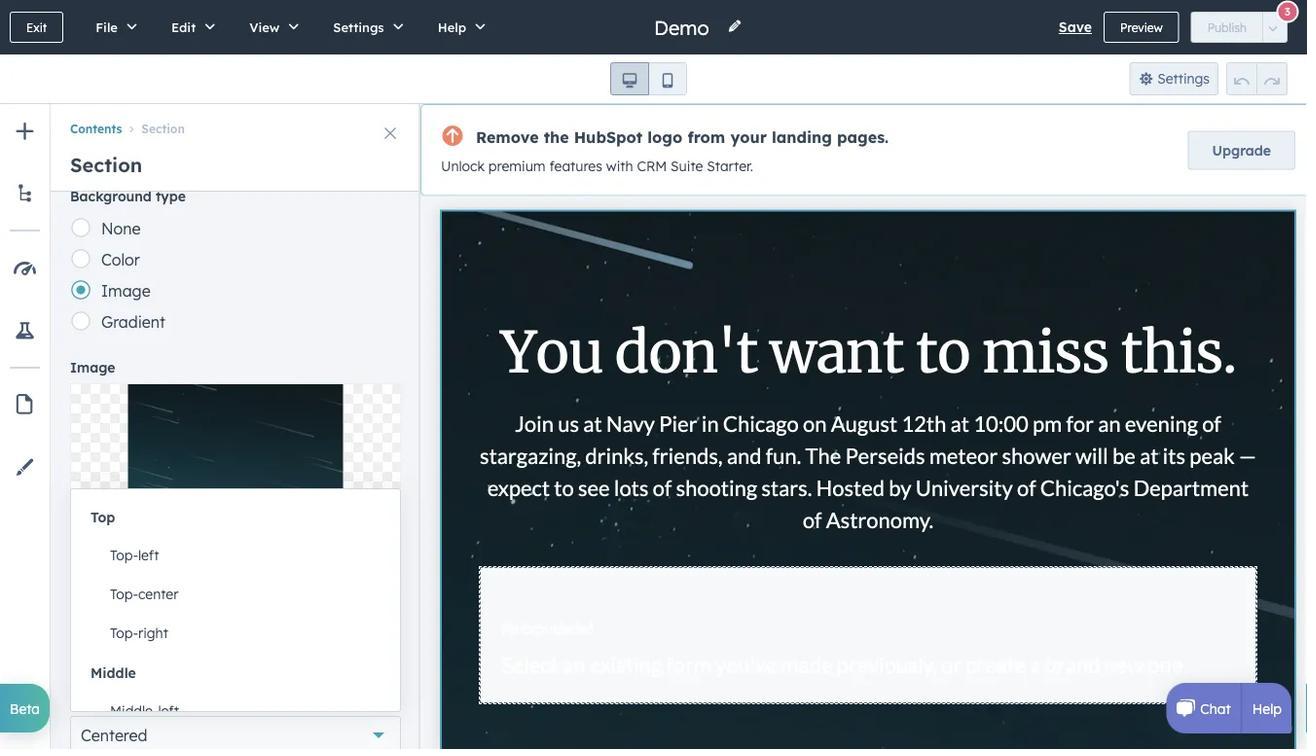 Task type: describe. For each thing, give the bounding box(es) containing it.
3
[[1285, 5, 1291, 18]]

type
[[156, 188, 186, 205]]

crm
[[637, 158, 667, 175]]

suite
[[671, 158, 703, 175]]

replace
[[210, 448, 261, 465]]

publish
[[1208, 20, 1247, 35]]

middle-left button
[[91, 692, 400, 731]]

unlock premium features with crm suite starter.
[[441, 158, 753, 175]]

middle button
[[71, 657, 400, 690]]

to for show
[[152, 614, 167, 634]]

centered button
[[70, 716, 401, 749]]

top button
[[71, 501, 400, 534]]

resize for resize to fill container
[[101, 645, 147, 665]]

alignment
[[119, 692, 187, 709]]

list box containing top
[[71, 490, 400, 749]]

center
[[138, 586, 179, 603]]

top-center
[[110, 586, 179, 603]]

image down the middle
[[70, 692, 115, 709]]

with
[[606, 158, 633, 175]]

image down color
[[101, 281, 151, 301]]

top-right button
[[91, 614, 400, 653]]

your
[[730, 127, 767, 146]]

file button
[[75, 0, 151, 55]]

contents
[[70, 122, 122, 136]]

top- for right
[[110, 625, 138, 642]]

view button
[[229, 0, 313, 55]]

edit
[[171, 19, 196, 35]]

container
[[192, 645, 262, 665]]

publish button
[[1191, 12, 1263, 43]]

starter.
[[707, 158, 753, 175]]

2 group from the left
[[1226, 62, 1288, 95]]

0 horizontal spatial settings button
[[313, 0, 417, 55]]

top-center button
[[91, 575, 400, 614]]

remove
[[476, 127, 539, 146]]

upgrade link
[[1188, 131, 1295, 170]]

size inside "element"
[[186, 583, 213, 602]]

preview button
[[1104, 12, 1179, 43]]

top- for center
[[110, 586, 138, 603]]

navigation containing contents
[[51, 104, 420, 139]]

save
[[1059, 18, 1092, 36]]

logo
[[648, 127, 683, 146]]

centered
[[81, 726, 147, 746]]

replace button
[[70, 383, 401, 529]]

background
[[70, 188, 152, 205]]

upgrade
[[1212, 141, 1271, 158]]

1 horizontal spatial settings button
[[1130, 62, 1219, 95]]

middle-
[[110, 703, 158, 720]]

0 vertical spatial settings
[[333, 19, 384, 35]]

features
[[549, 158, 602, 175]]

hubspot
[[574, 127, 643, 146]]

beta button
[[0, 684, 50, 733]]

entire
[[213, 614, 255, 634]]



Task type: vqa. For each thing, say whether or not it's contained in the screenshot.
second TO from the bottom of the Image size element
yes



Task type: locate. For each thing, give the bounding box(es) containing it.
remove the hubspot logo from your landing pages.
[[476, 127, 889, 146]]

middle
[[91, 665, 136, 682]]

image size element
[[70, 576, 401, 670]]

to
[[152, 614, 167, 634], [152, 645, 167, 665]]

none
[[101, 219, 141, 238]]

color
[[101, 250, 140, 270]]

resize for resize to show entire image
[[101, 614, 147, 634]]

3 top- from the top
[[110, 625, 138, 642]]

image
[[259, 614, 306, 634]]

top- inside top top-left
[[110, 547, 138, 564]]

2 resize from the top
[[101, 645, 147, 665]]

size right full
[[186, 583, 213, 602]]

preview
[[1120, 20, 1163, 35]]

section inside navigation
[[141, 122, 185, 136]]

top
[[91, 509, 115, 526]]

beta
[[10, 700, 40, 717]]

settings down preview button
[[1157, 70, 1210, 87]]

fill
[[171, 645, 188, 665]]

exit
[[26, 20, 47, 35]]

chat
[[1200, 700, 1231, 717]]

1 vertical spatial size
[[186, 583, 213, 602]]

file
[[96, 19, 118, 35]]

right
[[138, 625, 168, 642]]

0 horizontal spatial group
[[610, 62, 687, 95]]

help
[[438, 19, 466, 35], [1252, 700, 1282, 717]]

display
[[101, 583, 155, 602]]

0 vertical spatial resize
[[101, 614, 147, 634]]

size up display
[[119, 552, 145, 569]]

section right contents button
[[141, 122, 185, 136]]

settings button
[[313, 0, 417, 55], [1130, 62, 1219, 95]]

1 top- from the top
[[110, 547, 138, 564]]

top- inside top-center button
[[110, 586, 138, 603]]

help button
[[417, 0, 499, 55]]

list box
[[71, 490, 400, 749]]

resize to show entire image
[[101, 614, 306, 634]]

view
[[249, 19, 280, 35]]

1 group from the left
[[610, 62, 687, 95]]

to left fill
[[152, 645, 167, 665]]

1 to from the top
[[152, 614, 167, 634]]

0 vertical spatial top-
[[110, 547, 138, 564]]

gradient
[[101, 312, 165, 332]]

unlock
[[441, 158, 485, 175]]

1 vertical spatial to
[[152, 645, 167, 665]]

image down gradient
[[70, 359, 115, 376]]

1 resize from the top
[[101, 614, 147, 634]]

0 vertical spatial size
[[119, 552, 145, 569]]

settings right the view button
[[333, 19, 384, 35]]

left down fill
[[158, 703, 179, 720]]

contents button
[[70, 122, 122, 136]]

edit button
[[151, 0, 229, 55]]

1 vertical spatial resize
[[101, 645, 147, 665]]

to down center
[[152, 614, 167, 634]]

left inside top top-left
[[138, 547, 159, 564]]

group up logo
[[610, 62, 687, 95]]

1 vertical spatial section
[[70, 153, 142, 177]]

1 horizontal spatial settings
[[1157, 70, 1210, 87]]

top- inside top-right button
[[110, 625, 138, 642]]

top- up display
[[110, 547, 138, 564]]

show
[[171, 614, 209, 634]]

display full size
[[101, 583, 213, 602]]

exit link
[[10, 12, 63, 43]]

1 horizontal spatial size
[[186, 583, 213, 602]]

resize
[[101, 614, 147, 634], [101, 645, 147, 665]]

from
[[687, 127, 725, 146]]

settings
[[333, 19, 384, 35], [1157, 70, 1210, 87]]

0 vertical spatial help
[[438, 19, 466, 35]]

left up display full size
[[138, 547, 159, 564]]

landing
[[772, 127, 832, 146]]

publish group
[[1191, 12, 1288, 43]]

section
[[141, 122, 185, 136], [70, 153, 142, 177]]

size
[[119, 552, 145, 569], [186, 583, 213, 602]]

0 horizontal spatial help
[[438, 19, 466, 35]]

0 horizontal spatial size
[[119, 552, 145, 569]]

the
[[544, 127, 569, 146]]

resize down top-right
[[101, 645, 147, 665]]

resize to fill container
[[101, 645, 262, 665]]

2 vertical spatial top-
[[110, 625, 138, 642]]

resize down display
[[101, 614, 147, 634]]

1 horizontal spatial group
[[1226, 62, 1288, 95]]

0 vertical spatial to
[[152, 614, 167, 634]]

None field
[[652, 14, 715, 40]]

pages.
[[837, 127, 889, 146]]

group
[[610, 62, 687, 95], [1226, 62, 1288, 95]]

middle-left
[[110, 703, 179, 720]]

1 vertical spatial settings button
[[1130, 62, 1219, 95]]

left inside middle-left 'button'
[[158, 703, 179, 720]]

save button
[[1059, 16, 1092, 39]]

0 vertical spatial settings button
[[313, 0, 417, 55]]

0 vertical spatial section
[[141, 122, 185, 136]]

close image
[[384, 127, 396, 139]]

image down "top"
[[70, 552, 115, 569]]

premium
[[488, 158, 546, 175]]

group down publish group
[[1226, 62, 1288, 95]]

to for fill
[[152, 645, 167, 665]]

image size
[[70, 552, 145, 569]]

section button
[[122, 122, 185, 136]]

top- down display
[[110, 625, 138, 642]]

full
[[160, 583, 182, 602]]

1 vertical spatial settings
[[1157, 70, 1210, 87]]

0 horizontal spatial settings
[[333, 19, 384, 35]]

1 vertical spatial help
[[1252, 700, 1282, 717]]

top-
[[110, 547, 138, 564], [110, 586, 138, 603], [110, 625, 138, 642]]

2 to from the top
[[152, 645, 167, 665]]

1 vertical spatial left
[[158, 703, 179, 720]]

top top-left
[[91, 509, 159, 564]]

section up 'background'
[[70, 153, 142, 177]]

1 vertical spatial top-
[[110, 586, 138, 603]]

0 vertical spatial left
[[138, 547, 159, 564]]

navigation
[[51, 104, 420, 139]]

top-right
[[110, 625, 168, 642]]

1 horizontal spatial help
[[1252, 700, 1282, 717]]

2 top- from the top
[[110, 586, 138, 603]]

image alignment
[[70, 692, 187, 709]]

top- down image size
[[110, 586, 138, 603]]

image
[[101, 281, 151, 301], [70, 359, 115, 376], [70, 552, 115, 569], [70, 692, 115, 709]]

help inside help button
[[438, 19, 466, 35]]

left
[[138, 547, 159, 564], [158, 703, 179, 720]]

background type
[[70, 188, 186, 205]]

top-left button
[[91, 536, 400, 575]]



